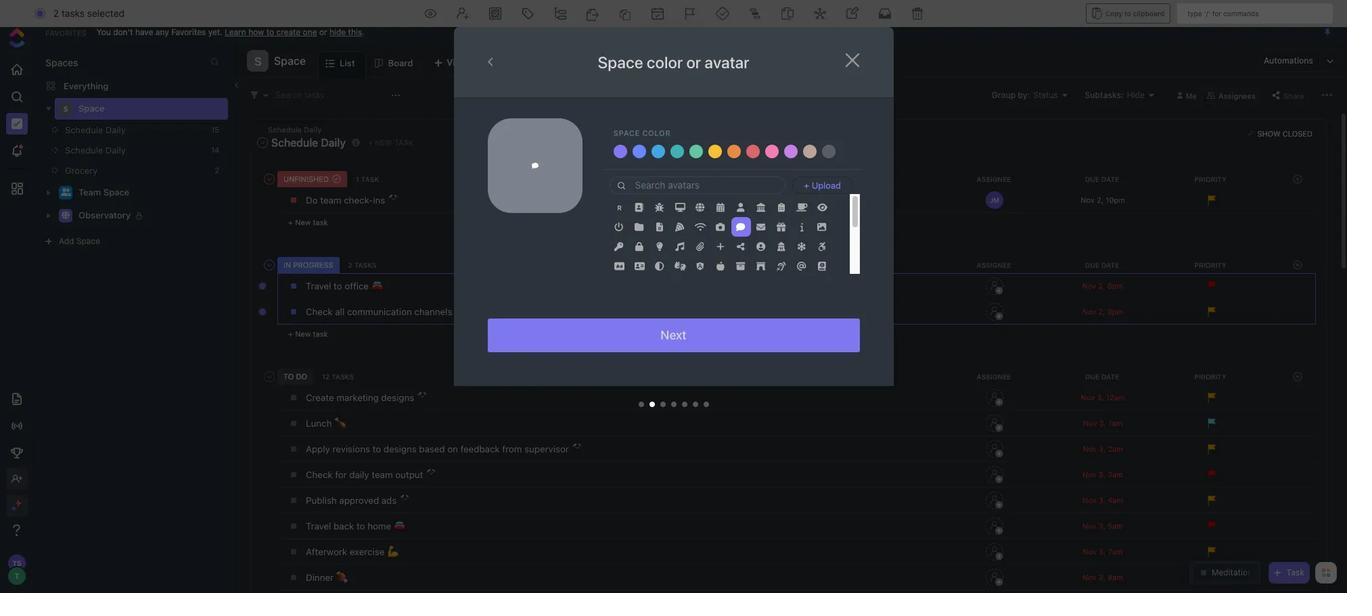 Task type: describe. For each thing, give the bounding box(es) containing it.
0 horizontal spatial globe image
[[62, 211, 70, 220]]

tasks...
[[304, 90, 332, 100]]

⚒️ up the based
[[417, 392, 428, 403]]

create
[[276, 27, 301, 37]]

learn how to create one link
[[225, 27, 317, 37]]

music image
[[676, 242, 685, 251]]

book atlas image
[[818, 262, 826, 271]]

color for space color or avatar
[[647, 53, 683, 72]]

approved
[[339, 495, 379, 506]]

1 horizontal spatial 🚘
[[394, 521, 405, 532]]

supervisor
[[525, 444, 569, 455]]

apple whole image
[[717, 262, 725, 271]]

hide
[[330, 27, 346, 37]]

check for daily team output ⚒️
[[306, 470, 437, 480]]

schedule for 15
[[65, 125, 103, 135]]

board link
[[388, 51, 418, 77]]

dinner 🍖 link
[[303, 566, 937, 589]]

space down enable
[[598, 53, 643, 72]]

schedule daily for 15
[[65, 125, 126, 135]]

2 tasks selected
[[53, 7, 125, 19]]

1 vertical spatial this
[[348, 27, 362, 37]]

address book image
[[635, 203, 644, 212]]

wifi image
[[695, 223, 706, 232]]

on
[[448, 444, 458, 455]]

💪
[[387, 547, 399, 558]]

check for daily team output ⚒️ link
[[303, 463, 937, 486]]

share button
[[1268, 87, 1309, 103]]

0 horizontal spatial or
[[319, 27, 327, 37]]

marketing
[[337, 392, 379, 403]]

everything link
[[35, 75, 236, 97]]

archway image
[[757, 262, 766, 271]]

envelope image
[[757, 223, 766, 232]]

based
[[419, 444, 445, 455]]

share
[[1284, 91, 1305, 100]]

lock image
[[636, 242, 644, 251]]

communication
[[347, 306, 412, 317]]

schedule daily link for 15
[[52, 120, 206, 140]]

one
[[303, 27, 317, 37]]

apply revisions to designs based on feedback from supervisor ⚒️ link
[[303, 438, 937, 461]]

🍖
[[336, 572, 348, 583]]

comment image
[[532, 163, 538, 169]]

publish approved ads ⚒️ link
[[303, 489, 937, 512]]

daily
[[349, 470, 369, 480]]

channels
[[414, 306, 452, 317]]

do you want to enable browser notifications? enable hide this
[[530, 4, 817, 16]]

team space link
[[79, 182, 219, 204]]

hands asl interpreting image
[[675, 262, 686, 271]]

afterwork exercise 💪 link
[[303, 541, 937, 564]]

box archive image
[[737, 262, 746, 271]]

search tasks...
[[275, 90, 332, 100]]

travel to office 🚘
[[306, 281, 383, 292]]

user group image
[[61, 188, 71, 197]]

type '/' for commands field
[[1178, 3, 1333, 24]]

schedule daily for 14
[[65, 145, 126, 156]]

observatory link
[[79, 205, 219, 227]]

lunch 🍗
[[306, 418, 346, 429]]

0 vertical spatial + new task
[[368, 138, 413, 147]]

comment image
[[737, 223, 746, 232]]

learn
[[225, 27, 246, 37]]

0 horizontal spatial team
[[320, 195, 341, 206]]

grocery
[[65, 165, 98, 176]]

1 vertical spatial designs
[[384, 444, 417, 455]]

apply
[[306, 444, 330, 455]]

check all communication channels ⚒️
[[306, 306, 466, 317]]

paperclip image
[[697, 242, 704, 251]]

browser
[[632, 4, 668, 16]]

spaces
[[45, 57, 78, 68]]

space button
[[269, 46, 306, 76]]

lightbulb image
[[657, 242, 663, 251]]

+ inside space color or avatar "dialog"
[[804, 180, 810, 191]]

1 horizontal spatial this
[[801, 4, 817, 16]]

0 horizontal spatial favorites
[[45, 28, 87, 37]]

you
[[97, 27, 111, 37]]

add space
[[59, 236, 100, 246]]

home
[[368, 521, 391, 532]]

me
[[1186, 91, 1197, 100]]

to right revisions on the left bottom
[[373, 444, 381, 455]]

2 vertical spatial task
[[313, 329, 328, 338]]

output
[[395, 470, 423, 480]]

add
[[59, 236, 74, 246]]

automations button
[[1258, 51, 1320, 71]]

key image
[[615, 242, 624, 251]]

office
[[345, 281, 369, 292]]

plus image
[[717, 242, 725, 251]]

apply revisions to designs based on feedback from supervisor ⚒️
[[306, 444, 583, 455]]

⚒️ right ads
[[399, 495, 411, 506]]

address card image
[[635, 262, 645, 271]]

space down everything
[[79, 103, 105, 114]]

dismiss
[[663, 28, 693, 36]]

user secret image
[[778, 242, 786, 251]]

0 vertical spatial task
[[395, 138, 413, 147]]

1 horizontal spatial globe image
[[696, 203, 705, 212]]

0 vertical spatial 🚘
[[371, 281, 383, 292]]

space link
[[79, 98, 219, 120]]

15
[[211, 125, 219, 134]]

daily down the "tasks..."
[[304, 125, 322, 134]]

how
[[249, 27, 264, 37]]

assignees
[[1219, 91, 1256, 100]]

create marketing designs ⚒️
[[306, 392, 428, 403]]

do for do team check-ins ⚒️
[[306, 195, 318, 206]]

show closed
[[1258, 129, 1313, 138]]

hide this link
[[330, 27, 362, 37]]

1 horizontal spatial favorites
[[171, 27, 206, 37]]

tasks
[[62, 7, 85, 19]]

1 vertical spatial + new task
[[288, 218, 328, 227]]

14
[[211, 146, 219, 154]]

schedule daily link for 14
[[52, 140, 206, 160]]

power off image
[[615, 223, 624, 232]]

check for check all communication channels ⚒️
[[306, 306, 333, 317]]

desktop image
[[675, 203, 685, 212]]

daily for 14
[[106, 145, 126, 156]]

to right how
[[267, 27, 274, 37]]

automations
[[1264, 55, 1314, 66]]

check all communication channels ⚒️ link
[[303, 300, 937, 323]]

revisions
[[333, 444, 370, 455]]

avatar
[[705, 53, 750, 72]]

feedback
[[461, 444, 500, 455]]

1 vertical spatial task
[[313, 218, 328, 227]]

file lines image
[[657, 223, 663, 232]]

do for do you want to enable browser notifications? enable hide this
[[530, 4, 543, 16]]



Task type: vqa. For each thing, say whether or not it's contained in the screenshot.
table
no



Task type: locate. For each thing, give the bounding box(es) containing it.
designs up output
[[384, 444, 417, 455]]

+ upload
[[804, 180, 841, 191]]

favorites
[[171, 27, 206, 37], [45, 28, 87, 37]]

2 for 2
[[215, 166, 219, 175]]

⚒️
[[388, 195, 399, 206], [455, 306, 466, 317], [417, 392, 428, 403], [572, 444, 583, 455], [426, 470, 437, 480], [399, 495, 411, 506]]

space color or avatar dialog
[[454, 27, 894, 420]]

dinner 🍖
[[306, 572, 348, 583]]

do team check-ins ⚒️ link
[[303, 189, 937, 212]]

lunch 🍗 link
[[303, 412, 937, 435]]

+ new task right "list info" icon on the top left of page
[[368, 138, 413, 147]]

travel
[[306, 281, 331, 292], [306, 521, 331, 532]]

new right "list info" icon on the top left of page
[[375, 138, 392, 147]]

schedule daily link down space link
[[52, 140, 206, 160]]

team right the "daily"
[[372, 470, 393, 480]]

from
[[502, 444, 522, 455]]

everything
[[64, 80, 109, 91]]

⚒️ right ins
[[388, 195, 399, 206]]

globe image down user group icon
[[62, 211, 70, 220]]

0 vertical spatial new
[[375, 138, 392, 147]]

or
[[319, 27, 327, 37], [687, 53, 701, 72]]

landmark image
[[757, 203, 766, 212]]

travel left office
[[306, 281, 331, 292]]

1 travel from the top
[[306, 281, 331, 292]]

enable
[[741, 4, 771, 16]]

calendar days image
[[717, 203, 725, 212]]

do left you on the left top
[[530, 4, 543, 16]]

upload
[[812, 180, 841, 191]]

🚘 right office
[[371, 281, 383, 292]]

0 vertical spatial color
[[647, 53, 683, 72]]

space color
[[614, 129, 671, 137]]

check left all
[[306, 306, 333, 317]]

spaces link
[[35, 57, 78, 68]]

team space
[[79, 187, 129, 198]]

ins
[[373, 195, 385, 206]]

any
[[156, 27, 169, 37]]

mug saucer image
[[796, 203, 808, 212]]

angular image
[[697, 262, 704, 271]]

2 check from the top
[[306, 470, 333, 480]]

0 vertical spatial travel
[[306, 281, 331, 292]]

circle user image
[[757, 242, 766, 251]]

new down the do team check-ins ⚒️
[[295, 218, 311, 227]]

0 horizontal spatial 🚘
[[371, 281, 383, 292]]

me button
[[1172, 87, 1203, 103]]

0 horizontal spatial this
[[348, 27, 362, 37]]

at image
[[798, 262, 807, 271]]

list link
[[340, 52, 360, 77]]

this
[[801, 4, 817, 16], [348, 27, 362, 37]]

user image
[[737, 203, 745, 212]]

to right want
[[588, 4, 597, 16]]

space down grocery link at the top left of the page
[[103, 187, 129, 198]]

ads
[[382, 495, 397, 506]]

1 vertical spatial check
[[306, 470, 333, 480]]

2 schedule daily link from the top
[[52, 140, 206, 160]]

team
[[320, 195, 341, 206], [372, 470, 393, 480]]

favorites down tasks
[[45, 28, 87, 37]]

to left office
[[334, 281, 342, 292]]

show closed button
[[1244, 127, 1316, 140]]

lunch
[[306, 418, 332, 429]]

check
[[306, 306, 333, 317], [306, 470, 333, 480]]

.
[[362, 27, 365, 37]]

bug image
[[655, 203, 664, 212]]

rectangle ad image
[[614, 262, 624, 271]]

+ new task down the travel to office 🚘
[[288, 329, 328, 338]]

r button
[[609, 198, 629, 217]]

designs right marketing
[[381, 392, 414, 403]]

task down the travel to office 🚘
[[313, 329, 328, 338]]

publish approved ads ⚒️
[[306, 495, 411, 506]]

closed
[[1283, 129, 1313, 138]]

+
[[368, 138, 373, 147], [804, 180, 810, 191], [288, 218, 293, 227], [288, 329, 293, 338]]

schedule daily link up grocery link at the top left of the page
[[52, 120, 206, 140]]

2 down '14'
[[215, 166, 219, 175]]

space inside button
[[274, 55, 306, 67]]

eye image
[[817, 203, 827, 212]]

new
[[375, 138, 392, 147], [295, 218, 311, 227], [295, 329, 311, 338]]

task
[[1287, 568, 1305, 578]]

travel back to home 🚘 link
[[303, 515, 937, 538]]

0 vertical spatial 2
[[53, 7, 59, 19]]

Search tasks... text field
[[275, 86, 388, 105]]

designs
[[381, 392, 414, 403], [384, 444, 417, 455]]

color
[[647, 53, 683, 72], [643, 129, 671, 137]]

selected
[[87, 7, 125, 19]]

new down the travel to office 🚘
[[295, 329, 311, 338]]

folder image
[[635, 223, 644, 232]]

2 for 2 tasks selected
[[53, 7, 59, 19]]

do team check-ins ⚒️
[[306, 195, 399, 206]]

⚒️ right supervisor
[[572, 444, 583, 455]]

schedule for 14
[[65, 145, 103, 156]]

2 vertical spatial + new task
[[288, 329, 328, 338]]

notifications?
[[671, 4, 731, 16]]

for
[[335, 470, 347, 480]]

1 vertical spatial travel
[[306, 521, 331, 532]]

1 horizontal spatial team
[[372, 470, 393, 480]]

favorites right any
[[171, 27, 206, 37]]

assignees button
[[1203, 87, 1262, 103]]

2 travel from the top
[[306, 521, 331, 532]]

board
[[388, 57, 413, 68]]

0 vertical spatial this
[[801, 4, 817, 16]]

afterwork exercise 💪
[[306, 547, 399, 558]]

travel to office 🚘 link
[[303, 275, 937, 298]]

travel left 'back'
[[306, 521, 331, 532]]

or right 'one'
[[319, 27, 327, 37]]

daily up grocery link at the top left of the page
[[106, 145, 126, 156]]

0 horizontal spatial do
[[306, 195, 318, 206]]

share nodes image
[[737, 242, 745, 251]]

Search avatars text field
[[635, 177, 781, 194]]

1 vertical spatial or
[[687, 53, 701, 72]]

snowflake image
[[798, 242, 806, 251]]

or inside "dialog"
[[687, 53, 701, 72]]

check-
[[344, 195, 373, 206]]

space color or avatar
[[598, 53, 750, 72]]

do left check-
[[306, 195, 318, 206]]

back
[[334, 521, 354, 532]]

image image
[[818, 223, 827, 232]]

camera image
[[716, 223, 725, 232]]

⚒️ right channels
[[455, 306, 466, 317]]

daily
[[106, 125, 126, 135], [304, 125, 322, 134], [106, 145, 126, 156]]

1 vertical spatial 2
[[215, 166, 219, 175]]

or left avatar
[[687, 53, 701, 72]]

space up do team check-ins ⚒️ link
[[614, 129, 640, 137]]

travel for travel back to home 🚘
[[306, 521, 331, 532]]

circle half stroke image
[[655, 262, 664, 271]]

1 vertical spatial team
[[372, 470, 393, 480]]

globe image up wifi image
[[696, 203, 705, 212]]

🍗
[[334, 418, 346, 429]]

afterwork
[[306, 547, 347, 558]]

1 horizontal spatial do
[[530, 4, 543, 16]]

team
[[79, 187, 101, 198]]

1 schedule daily link from the top
[[52, 120, 206, 140]]

list item
[[731, 217, 752, 237]]

observatory
[[79, 210, 131, 221]]

⚒️ right output
[[426, 470, 437, 480]]

+ new task
[[368, 138, 413, 147], [288, 218, 328, 227], [288, 329, 328, 338]]

task down the do team check-ins ⚒️
[[313, 218, 328, 227]]

exercise
[[350, 547, 385, 558]]

grocery link
[[52, 160, 206, 181]]

check for check for daily team output ⚒️
[[306, 470, 333, 480]]

1 horizontal spatial or
[[687, 53, 701, 72]]

2
[[53, 7, 59, 19], [215, 166, 219, 175]]

0 vertical spatial check
[[306, 306, 333, 317]]

globe image
[[696, 203, 705, 212], [62, 211, 70, 220]]

list
[[340, 58, 355, 68]]

next button
[[488, 319, 860, 353]]

create
[[306, 392, 334, 403]]

schedule daily
[[65, 125, 126, 135], [268, 125, 322, 134], [65, 145, 126, 156]]

color options list
[[611, 142, 852, 161]]

🚘
[[371, 281, 383, 292], [394, 521, 405, 532]]

1 vertical spatial 🚘
[[394, 521, 405, 532]]

daily for 15
[[106, 125, 126, 135]]

0 vertical spatial team
[[320, 195, 341, 206]]

2 vertical spatial new
[[295, 329, 311, 338]]

search
[[275, 90, 302, 100]]

1 vertical spatial new
[[295, 218, 311, 227]]

gift image
[[777, 223, 786, 232]]

info image
[[800, 223, 804, 232]]

task right "list info" icon on the top left of page
[[395, 138, 413, 147]]

pizza slice image
[[676, 223, 685, 232]]

list info image
[[352, 139, 360, 147]]

ear listen image
[[777, 262, 786, 271]]

accessible icon image
[[818, 242, 826, 251]]

2 left tasks
[[53, 7, 59, 19]]

0 horizontal spatial 2
[[53, 7, 59, 19]]

check left for
[[306, 470, 333, 480]]

daily down space link
[[106, 125, 126, 135]]

1 horizontal spatial 2
[[215, 166, 219, 175]]

dinner
[[306, 572, 334, 583]]

publish
[[306, 495, 337, 506]]

0 vertical spatial or
[[319, 27, 327, 37]]

team left check-
[[320, 195, 341, 206]]

don't
[[113, 27, 133, 37]]

1 check from the top
[[306, 306, 333, 317]]

color for space color
[[643, 129, 671, 137]]

space right add
[[76, 236, 100, 246]]

+ new task down the do team check-ins ⚒️
[[288, 218, 328, 227]]

space down create
[[274, 55, 306, 67]]

🚘 right home
[[394, 521, 405, 532]]

0 vertical spatial designs
[[381, 392, 414, 403]]

show
[[1258, 129, 1281, 138]]

1 vertical spatial do
[[306, 195, 318, 206]]

next
[[661, 328, 687, 342]]

avatar options list
[[609, 198, 843, 374]]

hide
[[778, 4, 798, 16]]

list item inside avatar options list
[[731, 217, 752, 237]]

you don't have any favorites yet. learn how to create one or hide this .
[[97, 27, 365, 37]]

enable
[[600, 4, 630, 16]]

1 vertical spatial color
[[643, 129, 671, 137]]

travel for travel to office 🚘
[[306, 281, 331, 292]]

clipboard list image
[[778, 203, 785, 212]]

0 vertical spatial do
[[530, 4, 543, 16]]

to right 'back'
[[357, 521, 365, 532]]



